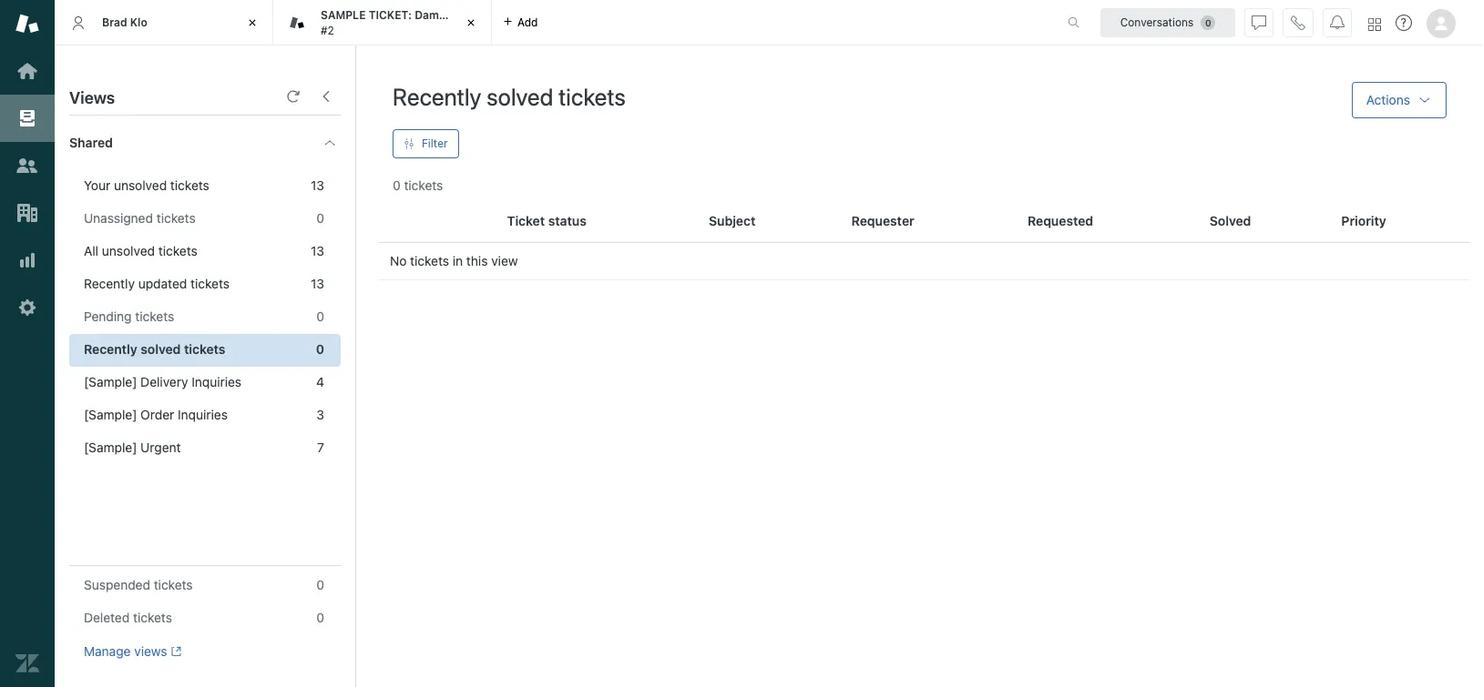 Task type: describe. For each thing, give the bounding box(es) containing it.
status
[[548, 213, 587, 229]]

0 vertical spatial recently
[[393, 83, 481, 110]]

klo
[[130, 15, 147, 29]]

all
[[84, 243, 98, 259]]

0 for pending tickets
[[316, 309, 324, 324]]

suspended
[[84, 578, 150, 593]]

delivery
[[140, 374, 188, 390]]

unsolved for your
[[114, 178, 167, 193]]

ticket
[[507, 213, 545, 229]]

actions
[[1366, 92, 1410, 107]]

customers image
[[15, 154, 39, 178]]

views
[[69, 88, 115, 107]]

13 for your unsolved tickets
[[311, 178, 324, 193]]

recently for 0
[[84, 342, 137, 357]]

1 vertical spatial recently solved tickets
[[84, 342, 225, 357]]

tickets down the shared dropdown button at the left top of page
[[170, 178, 209, 193]]

requested
[[1028, 213, 1093, 229]]

tab containing sample ticket: damaged product
[[273, 0, 511, 46]]

brad klo
[[102, 15, 147, 29]]

product
[[468, 8, 511, 22]]

shared
[[69, 135, 113, 150]]

sample ticket: damaged product #2
[[321, 8, 511, 37]]

tickets down recently updated tickets
[[135, 309, 174, 324]]

get started image
[[15, 59, 39, 83]]

conversations
[[1120, 15, 1194, 29]]

all unsolved tickets
[[84, 243, 197, 259]]

2 close image from the left
[[462, 14, 480, 32]]

tickets down tabs tab list
[[558, 83, 626, 110]]

(opens in a new tab) image
[[167, 647, 181, 658]]

ticket status
[[507, 213, 587, 229]]

unassigned
[[84, 210, 153, 226]]

close image inside the brad klo tab
[[243, 14, 261, 32]]

pending tickets
[[84, 309, 174, 324]]

manage views
[[84, 644, 167, 660]]

[sample] urgent
[[84, 440, 181, 455]]

tickets up views
[[133, 610, 172, 626]]

view
[[491, 253, 518, 269]]

tickets down your unsolved tickets on the left top of page
[[156, 210, 196, 226]]

reporting image
[[15, 249, 39, 272]]

sample
[[321, 8, 366, 22]]

subject
[[709, 213, 756, 229]]

actions button
[[1352, 82, 1447, 118]]

recently for 13
[[84, 276, 135, 292]]

suspended tickets
[[84, 578, 193, 593]]

shared heading
[[55, 116, 355, 170]]

notifications image
[[1330, 15, 1345, 30]]

deleted
[[84, 610, 130, 626]]

0 tickets
[[393, 178, 443, 193]]

your
[[84, 178, 110, 193]]

button displays agent's chat status as invisible. image
[[1252, 15, 1266, 30]]

add button
[[492, 0, 549, 45]]

collapse views pane image
[[319, 89, 333, 104]]

zendesk image
[[15, 652, 39, 676]]

refresh views pane image
[[286, 89, 301, 104]]

conversations button
[[1100, 8, 1235, 37]]

[sample] for [sample] order inquiries
[[84, 407, 137, 423]]

[sample] for [sample] delivery inquiries
[[84, 374, 137, 390]]

order
[[140, 407, 174, 423]]



Task type: locate. For each thing, give the bounding box(es) containing it.
shared button
[[55, 116, 304, 170]]

solved
[[487, 83, 553, 110], [141, 342, 181, 357]]

1 horizontal spatial recently solved tickets
[[393, 83, 626, 110]]

inquiries for [sample] delivery inquiries
[[192, 374, 241, 390]]

filter button
[[393, 129, 459, 159]]

[sample] for [sample] urgent
[[84, 440, 137, 455]]

1 horizontal spatial close image
[[462, 14, 480, 32]]

2 vertical spatial recently
[[84, 342, 137, 357]]

brad klo tab
[[55, 0, 273, 46]]

3 [sample] from the top
[[84, 440, 137, 455]]

solved down add dropdown button
[[487, 83, 553, 110]]

updated
[[138, 276, 187, 292]]

views
[[134, 644, 167, 660]]

unsolved down unassigned
[[102, 243, 155, 259]]

2 vertical spatial 13
[[311, 276, 324, 292]]

13 for all unsolved tickets
[[311, 243, 324, 259]]

1 vertical spatial inquiries
[[178, 407, 228, 423]]

1 vertical spatial solved
[[141, 342, 181, 357]]

close image left the #2
[[243, 14, 261, 32]]

2 vertical spatial [sample]
[[84, 440, 137, 455]]

organizations image
[[15, 201, 39, 225]]

0 vertical spatial inquiries
[[192, 374, 241, 390]]

brad
[[102, 15, 127, 29]]

tickets up updated
[[158, 243, 197, 259]]

pending
[[84, 309, 132, 324]]

tickets
[[558, 83, 626, 110], [170, 178, 209, 193], [404, 178, 443, 193], [156, 210, 196, 226], [158, 243, 197, 259], [410, 253, 449, 269], [190, 276, 230, 292], [135, 309, 174, 324], [184, 342, 225, 357], [154, 578, 193, 593], [133, 610, 172, 626]]

recently
[[393, 83, 481, 110], [84, 276, 135, 292], [84, 342, 137, 357]]

inquiries
[[192, 374, 241, 390], [178, 407, 228, 423]]

0 horizontal spatial solved
[[141, 342, 181, 357]]

0 for recently solved tickets
[[316, 342, 324, 357]]

in
[[453, 253, 463, 269]]

tabs tab list
[[55, 0, 1049, 46]]

1 vertical spatial recently
[[84, 276, 135, 292]]

[sample] order inquiries
[[84, 407, 228, 423]]

1 13 from the top
[[311, 178, 324, 193]]

0 vertical spatial [sample]
[[84, 374, 137, 390]]

[sample] delivery inquiries
[[84, 374, 241, 390]]

urgent
[[140, 440, 181, 455]]

close image
[[243, 14, 261, 32], [462, 14, 480, 32]]

unassigned tickets
[[84, 210, 196, 226]]

views image
[[15, 107, 39, 130]]

[sample] up the [sample] urgent
[[84, 407, 137, 423]]

priority
[[1341, 213, 1386, 229]]

recently down pending
[[84, 342, 137, 357]]

1 horizontal spatial solved
[[487, 83, 553, 110]]

admin image
[[15, 296, 39, 320]]

#2
[[321, 23, 334, 37]]

unsolved for all
[[102, 243, 155, 259]]

tickets right updated
[[190, 276, 230, 292]]

0 horizontal spatial close image
[[243, 14, 261, 32]]

1 vertical spatial [sample]
[[84, 407, 137, 423]]

add
[[517, 15, 538, 29]]

[sample]
[[84, 374, 137, 390], [84, 407, 137, 423], [84, 440, 137, 455]]

[sample] left urgent
[[84, 440, 137, 455]]

recently up filter
[[393, 83, 481, 110]]

recently solved tickets down add dropdown button
[[393, 83, 626, 110]]

recently updated tickets
[[84, 276, 230, 292]]

2 13 from the top
[[311, 243, 324, 259]]

this
[[466, 253, 488, 269]]

get help image
[[1396, 15, 1412, 31]]

[sample] left delivery
[[84, 374, 137, 390]]

solved
[[1210, 213, 1251, 229]]

0 for suspended tickets
[[316, 578, 324, 593]]

zendesk support image
[[15, 12, 39, 36]]

no tickets in this view
[[390, 253, 518, 269]]

ticket:
[[369, 8, 412, 22]]

tickets up delivery
[[184, 342, 225, 357]]

recently solved tickets
[[393, 83, 626, 110], [84, 342, 225, 357]]

4
[[316, 374, 324, 390]]

1 close image from the left
[[243, 14, 261, 32]]

0
[[393, 178, 401, 193], [316, 210, 324, 226], [316, 309, 324, 324], [316, 342, 324, 357], [316, 578, 324, 593], [316, 610, 324, 626]]

inquiries for [sample] order inquiries
[[178, 407, 228, 423]]

filter
[[422, 137, 448, 150]]

tickets down filter button
[[404, 178, 443, 193]]

close image left add dropdown button
[[462, 14, 480, 32]]

1 [sample] from the top
[[84, 374, 137, 390]]

solved up [sample] delivery inquiries
[[141, 342, 181, 357]]

tickets left in
[[410, 253, 449, 269]]

2 [sample] from the top
[[84, 407, 137, 423]]

unsolved
[[114, 178, 167, 193], [102, 243, 155, 259]]

1 vertical spatial 13
[[311, 243, 324, 259]]

tab
[[273, 0, 511, 46]]

13
[[311, 178, 324, 193], [311, 243, 324, 259], [311, 276, 324, 292]]

deleted tickets
[[84, 610, 172, 626]]

no
[[390, 253, 407, 269]]

main element
[[0, 0, 55, 688]]

7
[[317, 440, 324, 455]]

0 for unassigned tickets
[[316, 210, 324, 226]]

inquiries right the order
[[178, 407, 228, 423]]

manage
[[84, 644, 131, 660]]

3
[[316, 407, 324, 423]]

recently solved tickets up [sample] delivery inquiries
[[84, 342, 225, 357]]

damaged
[[415, 8, 466, 22]]

0 vertical spatial recently solved tickets
[[393, 83, 626, 110]]

inquiries right delivery
[[192, 374, 241, 390]]

manage views link
[[84, 644, 181, 660]]

zendesk products image
[[1368, 18, 1381, 31]]

unsolved up 'unassigned tickets'
[[114, 178, 167, 193]]

0 vertical spatial solved
[[487, 83, 553, 110]]

1 vertical spatial unsolved
[[102, 243, 155, 259]]

13 for recently updated tickets
[[311, 276, 324, 292]]

tickets up deleted tickets
[[154, 578, 193, 593]]

your unsolved tickets
[[84, 178, 209, 193]]

0 vertical spatial 13
[[311, 178, 324, 193]]

3 13 from the top
[[311, 276, 324, 292]]

recently up pending
[[84, 276, 135, 292]]

requester
[[851, 213, 914, 229]]

0 vertical spatial unsolved
[[114, 178, 167, 193]]

0 for deleted tickets
[[316, 610, 324, 626]]

0 horizontal spatial recently solved tickets
[[84, 342, 225, 357]]



Task type: vqa. For each thing, say whether or not it's contained in the screenshot.
the sample
yes



